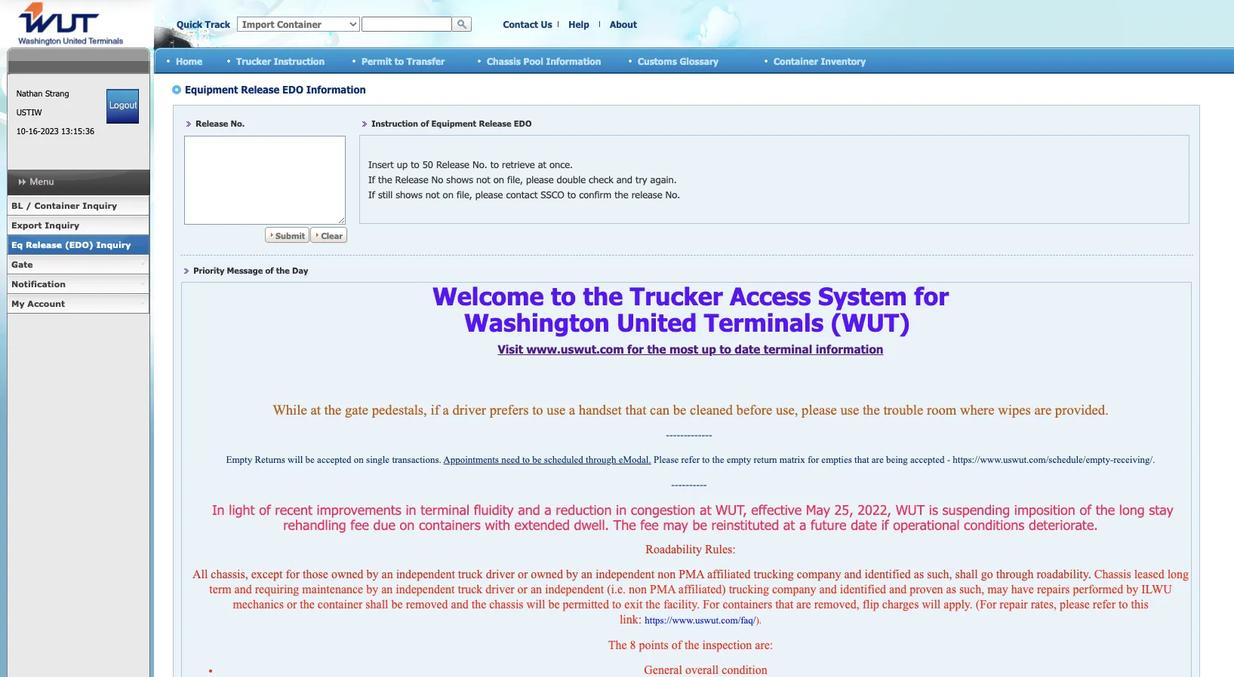 Task type: vqa. For each thing, say whether or not it's contained in the screenshot.
'Inquiry' in Export Inquiry link
no



Task type: describe. For each thing, give the bounding box(es) containing it.
home
[[176, 55, 202, 66]]

customs glossary
[[638, 55, 719, 66]]

1 vertical spatial inquiry
[[45, 220, 79, 230]]

login image
[[107, 89, 139, 124]]

container inventory
[[774, 55, 866, 66]]

account
[[27, 299, 65, 309]]

nathan strang
[[16, 88, 69, 98]]

chassis pool information
[[487, 55, 601, 66]]

13:15:36
[[61, 126, 94, 136]]

my account link
[[7, 294, 149, 314]]

help link
[[569, 19, 589, 29]]

permit to transfer
[[362, 55, 445, 66]]

10-16-2023 13:15:36
[[16, 126, 94, 136]]

inquiry for container
[[83, 201, 117, 211]]

10-
[[16, 126, 28, 136]]

about link
[[610, 19, 637, 29]]

inventory
[[821, 55, 866, 66]]

export
[[11, 220, 42, 230]]

(edo)
[[65, 240, 93, 250]]

to
[[395, 55, 404, 66]]

information
[[546, 55, 601, 66]]

2023
[[40, 126, 59, 136]]

bl / container inquiry
[[11, 201, 117, 211]]

nathan
[[16, 88, 43, 98]]

pool
[[524, 55, 543, 66]]

gate link
[[7, 255, 149, 275]]

my account
[[11, 299, 65, 309]]

instruction
[[274, 55, 325, 66]]



Task type: locate. For each thing, give the bounding box(es) containing it.
track
[[205, 19, 230, 29]]

bl / container inquiry link
[[7, 196, 149, 216]]

container up 'export inquiry'
[[34, 201, 80, 211]]

inquiry down bl / container inquiry
[[45, 220, 79, 230]]

container
[[774, 55, 818, 66], [34, 201, 80, 211]]

0 horizontal spatial container
[[34, 201, 80, 211]]

contact us
[[503, 19, 552, 29]]

trucker instruction
[[236, 55, 325, 66]]

help
[[569, 19, 589, 29]]

contact us link
[[503, 19, 552, 29]]

quick
[[177, 19, 202, 29]]

notification link
[[7, 275, 149, 294]]

chassis
[[487, 55, 521, 66]]

None text field
[[362, 17, 452, 32]]

strang
[[45, 88, 69, 98]]

16-
[[28, 126, 40, 136]]

notification
[[11, 279, 66, 289]]

gate
[[11, 260, 33, 270]]

contact
[[503, 19, 538, 29]]

us
[[541, 19, 552, 29]]

1 horizontal spatial container
[[774, 55, 818, 66]]

my
[[11, 299, 25, 309]]

container left inventory
[[774, 55, 818, 66]]

glossary
[[680, 55, 719, 66]]

0 vertical spatial container
[[774, 55, 818, 66]]

2 vertical spatial inquiry
[[96, 240, 131, 250]]

eq release (edo) inquiry
[[11, 240, 131, 250]]

inquiry up export inquiry link
[[83, 201, 117, 211]]

/
[[26, 201, 32, 211]]

export inquiry link
[[7, 216, 149, 236]]

eq release (edo) inquiry link
[[7, 236, 149, 255]]

about
[[610, 19, 637, 29]]

inquiry
[[83, 201, 117, 211], [45, 220, 79, 230], [96, 240, 131, 250]]

quick track
[[177, 19, 230, 29]]

transfer
[[407, 55, 445, 66]]

bl
[[11, 201, 23, 211]]

inquiry right (edo)
[[96, 240, 131, 250]]

trucker
[[236, 55, 271, 66]]

1 vertical spatial container
[[34, 201, 80, 211]]

eq
[[11, 240, 23, 250]]

0 vertical spatial inquiry
[[83, 201, 117, 211]]

inquiry inside "link"
[[96, 240, 131, 250]]

export inquiry
[[11, 220, 79, 230]]

release
[[26, 240, 62, 250]]

inquiry for (edo)
[[96, 240, 131, 250]]

ustiw
[[16, 107, 42, 117]]

customs
[[638, 55, 677, 66]]

permit
[[362, 55, 392, 66]]



